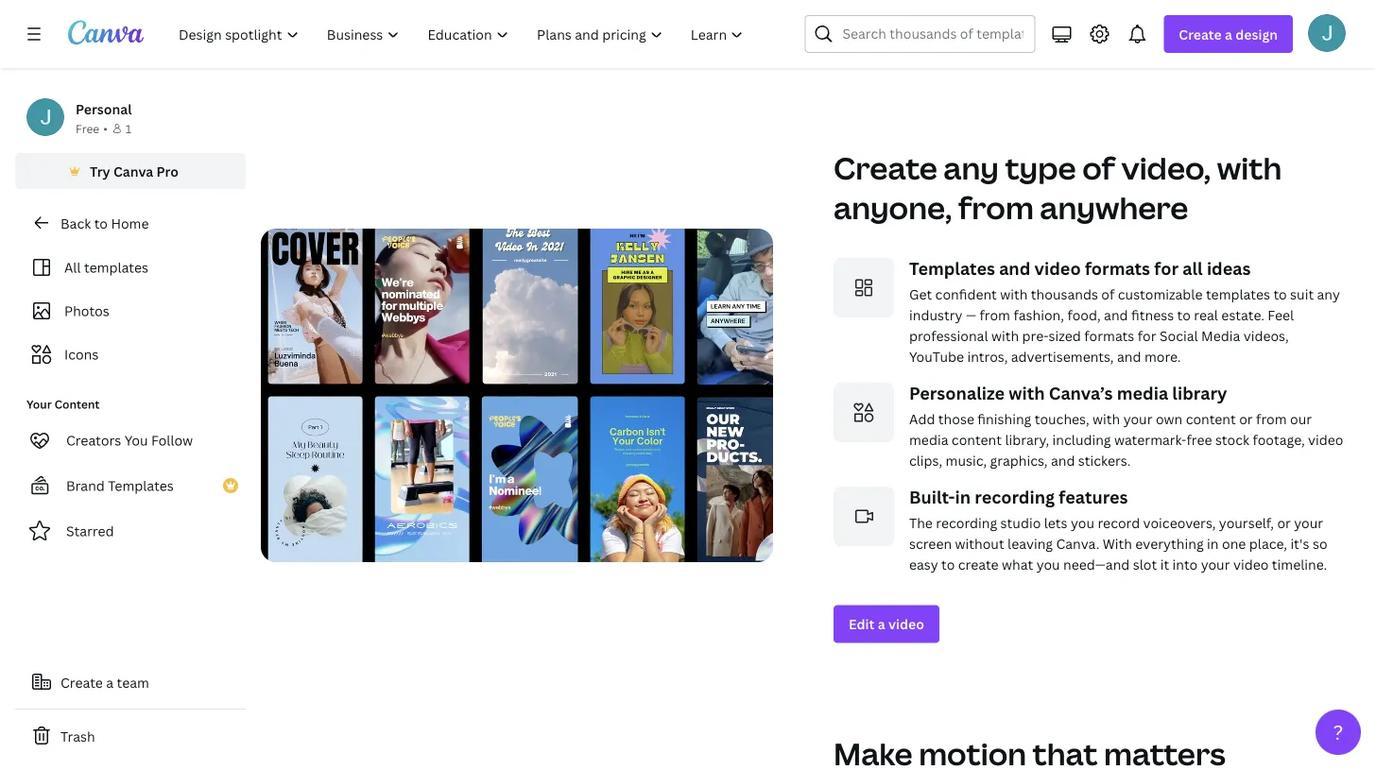 Task type: describe. For each thing, give the bounding box(es) containing it.
starred
[[66, 523, 114, 540]]

with up intros,
[[992, 327, 1020, 345]]

1 horizontal spatial media
[[1118, 382, 1169, 405]]

easy
[[910, 556, 939, 574]]

videos,
[[1244, 327, 1290, 345]]

it
[[1161, 556, 1170, 574]]

studio
[[1001, 515, 1042, 533]]

create a design button
[[1165, 15, 1294, 53]]

what
[[1003, 556, 1034, 574]]

you
[[125, 432, 148, 450]]

all
[[1183, 257, 1204, 281]]

create for create a design
[[1180, 25, 1223, 43]]

1 vertical spatial you
[[1037, 556, 1061, 574]]

built-
[[910, 486, 956, 509]]

your inside personalize with canva's media library add those finishing touches, with your own content or from our media content library, including watermark-free stock footage, video clips, music, graphics, and stickers.
[[1124, 411, 1153, 429]]

edit a video
[[849, 616, 925, 634]]

professional
[[910, 327, 989, 345]]

0 vertical spatial recording
[[975, 486, 1056, 509]]

icons link
[[26, 337, 235, 373]]

features
[[1060, 486, 1129, 509]]

footage,
[[1253, 431, 1306, 449]]

pre-
[[1023, 327, 1049, 345]]

all templates
[[64, 259, 148, 277]]

1 formats from the top
[[1086, 257, 1151, 281]]

feel
[[1269, 307, 1295, 325]]

from inside create any type of video, with anyone, from anywhere
[[959, 187, 1034, 228]]

create
[[959, 556, 999, 574]]

touches,
[[1035, 411, 1090, 429]]

create any type of video, with anyone, from anywhere
[[834, 147, 1283, 228]]

personalize with canva's media library add those finishing touches, with your own content or from our media content library, including watermark-free stock footage, video clips, music, graphics, and stickers.
[[910, 382, 1344, 470]]

one
[[1223, 535, 1247, 553]]

confident
[[936, 286, 998, 304]]

record
[[1098, 515, 1141, 533]]

brand templates link
[[15, 467, 246, 505]]

your
[[26, 397, 52, 412]]

thousands
[[1032, 286, 1099, 304]]

or inside built-in recording features the recording studio lets you record voiceovers, yourself, or your screen without leaving canva. with everything in one place, it's so easy to create what you need—and slot it into your video timeline.
[[1278, 515, 1292, 533]]

team
[[117, 674, 149, 692]]

magic
[[300, 29, 338, 47]]

to inside built-in recording features the recording studio lets you record voiceovers, yourself, or your screen without leaving canva. with everything in one place, it's so easy to create what you need—and slot it into your video timeline.
[[942, 556, 956, 574]]

free
[[1187, 431, 1213, 449]]

without
[[956, 535, 1005, 553]]

so
[[1314, 535, 1328, 553]]

and right food,
[[1105, 307, 1129, 325]]

try magic design™ for video link
[[261, 20, 473, 57]]

advertisements,
[[1012, 348, 1115, 366]]

own
[[1157, 411, 1183, 429]]

canva's
[[1050, 382, 1114, 405]]

create a team button
[[15, 664, 246, 702]]

video inside personalize with canva's media library add those finishing touches, with your own content or from our media content library, including watermark-free stock footage, video clips, music, graphics, and stickers.
[[1309, 431, 1344, 449]]

sized
[[1049, 327, 1082, 345]]

—
[[966, 307, 977, 325]]

media
[[1202, 327, 1241, 345]]

those
[[939, 411, 975, 429]]

add
[[910, 411, 936, 429]]

to up social
[[1178, 307, 1192, 325]]

estate.
[[1222, 307, 1265, 325]]

0 vertical spatial for
[[399, 29, 418, 47]]

back to home link
[[15, 204, 246, 242]]

video
[[421, 29, 458, 47]]

brand templates
[[66, 477, 174, 495]]

edit a video link
[[834, 606, 940, 644]]

pro
[[157, 162, 179, 180]]

video inside templates and video formats for all ideas get confident with thousands of customizable templates to suit any industry — from fashion, food, and fitness to real estate. feel professional with pre-sized formats for social media videos, youtube intros, advertisements, and more.
[[1035, 257, 1082, 281]]

Search search field
[[843, 16, 1024, 52]]

try canva pro
[[90, 162, 179, 180]]

intros,
[[968, 348, 1008, 366]]

and left more.
[[1118, 348, 1142, 366]]

1 vertical spatial in
[[1208, 535, 1220, 553]]

stock
[[1216, 431, 1250, 449]]

any inside templates and video formats for all ideas get confident with thousands of customizable templates to suit any industry — from fashion, food, and fitness to real estate. feel professional with pre-sized formats for social media videos, youtube intros, advertisements, and more.
[[1318, 286, 1341, 304]]

templates inside brand templates link
[[108, 477, 174, 495]]

more.
[[1145, 348, 1182, 366]]

with inside create any type of video, with anyone, from anywhere
[[1218, 147, 1283, 188]]

built-in recording features the recording studio lets you record voiceovers, yourself, or your screen without leaving canva. with everything in one place, it's so easy to create what you need—and slot it into your video timeline.
[[910, 486, 1328, 574]]

top level navigation element
[[166, 15, 760, 53]]

canva.
[[1057, 535, 1100, 553]]

a for team
[[106, 674, 114, 692]]

video inside built-in recording features the recording studio lets you record voiceovers, yourself, or your screen without leaving canva. with everything in one place, it's so easy to create what you need—and slot it into your video timeline.
[[1234, 556, 1270, 574]]

or inside personalize with canva's media library add those finishing touches, with your own content or from our media content library, including watermark-free stock footage, video clips, music, graphics, and stickers.
[[1240, 411, 1254, 429]]

try for try canva pro
[[90, 162, 110, 180]]

photos
[[64, 302, 109, 320]]

suit
[[1291, 286, 1315, 304]]

fitness
[[1132, 307, 1175, 325]]

starred link
[[15, 513, 246, 550]]

and up fashion,
[[1000, 257, 1031, 281]]

leaving
[[1008, 535, 1054, 553]]

0 horizontal spatial content
[[952, 431, 1002, 449]]

and inside personalize with canva's media library add those finishing touches, with your own content or from our media content library, including watermark-free stock footage, video clips, music, graphics, and stickers.
[[1052, 452, 1076, 470]]

of inside templates and video formats for all ideas get confident with thousands of customizable templates to suit any industry — from fashion, food, and fitness to real estate. feel professional with pre-sized formats for social media videos, youtube intros, advertisements, and more.
[[1102, 286, 1115, 304]]

place,
[[1250, 535, 1288, 553]]

video,
[[1122, 147, 1212, 188]]

youtube
[[910, 348, 965, 366]]



Task type: vqa. For each thing, say whether or not it's contained in the screenshot.
2nd "1 of 10" from the right
no



Task type: locate. For each thing, give the bounding box(es) containing it.
any right "suit"
[[1318, 286, 1341, 304]]

fashion,
[[1014, 307, 1065, 325]]

0 horizontal spatial your
[[1124, 411, 1153, 429]]

0 horizontal spatial templates
[[108, 477, 174, 495]]

1 horizontal spatial you
[[1072, 515, 1095, 533]]

from inside personalize with canva's media library add those finishing touches, with your own content or from our media content library, including watermark-free stock footage, video clips, music, graphics, and stickers.
[[1257, 411, 1288, 429]]

0 vertical spatial any
[[944, 147, 1000, 188]]

a left the team on the bottom of page
[[106, 674, 114, 692]]

from up footage,
[[1257, 411, 1288, 429]]

formats down food,
[[1085, 327, 1135, 345]]

type
[[1006, 147, 1077, 188]]

our
[[1291, 411, 1313, 429]]

1 horizontal spatial in
[[1208, 535, 1220, 553]]

0 horizontal spatial in
[[956, 486, 971, 509]]

templates inside templates and video formats for all ideas get confident with thousands of customizable templates to suit any industry — from fashion, food, and fitness to real estate. feel professional with pre-sized formats for social media videos, youtube intros, advertisements, and more.
[[1207, 286, 1271, 304]]

everything
[[1136, 535, 1205, 553]]

john smith image
[[1309, 14, 1347, 52]]

try canva pro button
[[15, 153, 246, 189]]

create inside button
[[61, 674, 103, 692]]

1 vertical spatial templates
[[1207, 286, 1271, 304]]

2 vertical spatial create
[[61, 674, 103, 692]]

templates inside templates and video formats for all ideas get confident with thousands of customizable templates to suit any industry — from fashion, food, and fitness to real estate. feel professional with pre-sized formats for social media videos, youtube intros, advertisements, and more.
[[910, 257, 996, 281]]

of right thousands
[[1102, 286, 1115, 304]]

create inside create any type of video, with anyone, from anywhere
[[834, 147, 938, 188]]

to up feel
[[1274, 286, 1288, 304]]

create a design
[[1180, 25, 1279, 43]]

to right back
[[94, 214, 108, 232]]

video up thousands
[[1035, 257, 1082, 281]]

create for create any type of video, with anyone, from anywhere
[[834, 147, 938, 188]]

of
[[1083, 147, 1116, 188], [1102, 286, 1115, 304]]

with up the including watermark-
[[1093, 411, 1121, 429]]

in
[[956, 486, 971, 509], [1208, 535, 1220, 553]]

recording up without
[[937, 515, 998, 533]]

personalize
[[910, 382, 1005, 405]]

lets
[[1045, 515, 1068, 533]]

a inside dropdown button
[[1226, 25, 1233, 43]]

2 vertical spatial for
[[1138, 327, 1157, 345]]

create a team
[[61, 674, 149, 692]]

1 horizontal spatial a
[[878, 616, 886, 634]]

a left design
[[1226, 25, 1233, 43]]

built-in recording features image
[[834, 487, 895, 547]]

free
[[76, 121, 100, 136]]

media
[[1118, 382, 1169, 405], [910, 431, 949, 449]]

1 vertical spatial try
[[90, 162, 110, 180]]

1 horizontal spatial try
[[276, 29, 297, 47]]

1 vertical spatial templates
[[108, 477, 174, 495]]

personalize with canva's media library image
[[834, 383, 895, 443]]

for
[[399, 29, 418, 47], [1155, 257, 1179, 281], [1138, 327, 1157, 345]]

try magic design™ for video
[[276, 29, 458, 47]]

slot
[[1134, 556, 1158, 574]]

0 vertical spatial in
[[956, 486, 971, 509]]

with
[[1103, 535, 1133, 553]]

1 vertical spatial create
[[834, 147, 938, 188]]

•
[[103, 121, 108, 136]]

None search field
[[805, 15, 1036, 53]]

0 vertical spatial create
[[1180, 25, 1223, 43]]

0 vertical spatial your
[[1124, 411, 1153, 429]]

any
[[944, 147, 1000, 188], [1318, 286, 1341, 304]]

voiceovers,
[[1144, 515, 1217, 533]]

try left magic
[[276, 29, 297, 47]]

1 horizontal spatial or
[[1278, 515, 1292, 533]]

content up music,
[[952, 431, 1002, 449]]

in down music,
[[956, 486, 971, 509]]

templates down you
[[108, 477, 174, 495]]

home
[[111, 214, 149, 232]]

1 horizontal spatial templates
[[910, 257, 996, 281]]

2 vertical spatial your
[[1202, 556, 1231, 574]]

templates and video formats for all ideas image
[[834, 258, 895, 318]]

templates up confident
[[910, 257, 996, 281]]

0 horizontal spatial try
[[90, 162, 110, 180]]

from up confident
[[959, 187, 1034, 228]]

your content
[[26, 397, 100, 412]]

into
[[1173, 556, 1198, 574]]

a inside button
[[106, 674, 114, 692]]

video down our
[[1309, 431, 1344, 449]]

design
[[1236, 25, 1279, 43]]

1 vertical spatial content
[[952, 431, 1002, 449]]

2 vertical spatial a
[[106, 674, 114, 692]]

creators you follow link
[[15, 422, 246, 460]]

a for design
[[1226, 25, 1233, 43]]

a for video
[[878, 616, 886, 634]]

canva
[[113, 162, 153, 180]]

timeline.
[[1273, 556, 1328, 574]]

a
[[1226, 25, 1233, 43], [878, 616, 886, 634], [106, 674, 114, 692]]

icons
[[64, 346, 99, 364]]

formats up customizable
[[1086, 257, 1151, 281]]

0 vertical spatial a
[[1226, 25, 1233, 43]]

2 vertical spatial from
[[1257, 411, 1288, 429]]

of right the type
[[1083, 147, 1116, 188]]

0 vertical spatial or
[[1240, 411, 1254, 429]]

templates
[[84, 259, 148, 277], [1207, 286, 1271, 304]]

try inside button
[[90, 162, 110, 180]]

? button
[[1316, 710, 1362, 756]]

ideas
[[1208, 257, 1252, 281]]

of inside create any type of video, with anyone, from anywhere
[[1083, 147, 1116, 188]]

or up stock
[[1240, 411, 1254, 429]]

with up fashion,
[[1001, 286, 1028, 304]]

photos link
[[26, 293, 235, 329]]

any inside create any type of video, with anyone, from anywhere
[[944, 147, 1000, 188]]

0 vertical spatial content
[[1187, 411, 1237, 429]]

from right "—" at top right
[[980, 307, 1011, 325]]

anyone,
[[834, 187, 953, 228]]

clips,
[[910, 452, 943, 470]]

follow
[[151, 432, 193, 450]]

from
[[959, 187, 1034, 228], [980, 307, 1011, 325], [1257, 411, 1288, 429]]

create for create a team
[[61, 674, 103, 692]]

including watermark-
[[1053, 431, 1187, 449]]

0 vertical spatial from
[[959, 187, 1034, 228]]

with up finishing
[[1009, 382, 1046, 405]]

1 vertical spatial for
[[1155, 257, 1179, 281]]

?
[[1334, 719, 1344, 746]]

1 vertical spatial any
[[1318, 286, 1341, 304]]

1 vertical spatial your
[[1295, 515, 1324, 533]]

content up free at bottom right
[[1187, 411, 1237, 429]]

0 horizontal spatial templates
[[84, 259, 148, 277]]

music,
[[946, 452, 987, 470]]

industry
[[910, 307, 963, 325]]

0 horizontal spatial create
[[61, 674, 103, 692]]

1 horizontal spatial your
[[1202, 556, 1231, 574]]

screen
[[910, 535, 952, 553]]

for left all at top right
[[1155, 257, 1179, 281]]

create inside dropdown button
[[1180, 25, 1223, 43]]

try for try magic design™ for video
[[276, 29, 297, 47]]

0 vertical spatial templates
[[84, 259, 148, 277]]

2 horizontal spatial create
[[1180, 25, 1223, 43]]

trash
[[61, 728, 95, 746]]

0 vertical spatial formats
[[1086, 257, 1151, 281]]

content
[[1187, 411, 1237, 429], [952, 431, 1002, 449]]

all
[[64, 259, 81, 277]]

templates up estate.
[[1207, 286, 1271, 304]]

content
[[54, 397, 100, 412]]

and left stickers.
[[1052, 452, 1076, 470]]

video down one
[[1234, 556, 1270, 574]]

0 horizontal spatial media
[[910, 431, 949, 449]]

0 vertical spatial media
[[1118, 382, 1169, 405]]

0 vertical spatial of
[[1083, 147, 1116, 188]]

1 vertical spatial from
[[980, 307, 1011, 325]]

1 horizontal spatial any
[[1318, 286, 1341, 304]]

1 vertical spatial of
[[1102, 286, 1115, 304]]

try left canva
[[90, 162, 110, 180]]

try
[[276, 29, 297, 47], [90, 162, 110, 180]]

2 horizontal spatial your
[[1295, 515, 1324, 533]]

0 vertical spatial templates
[[910, 257, 996, 281]]

free •
[[76, 121, 108, 136]]

it's
[[1291, 535, 1310, 553]]

1 horizontal spatial content
[[1187, 411, 1237, 429]]

0 horizontal spatial any
[[944, 147, 1000, 188]]

real
[[1195, 307, 1219, 325]]

0 vertical spatial you
[[1072, 515, 1095, 533]]

back
[[61, 214, 91, 232]]

for left video
[[399, 29, 418, 47]]

or up place,
[[1278, 515, 1292, 533]]

video right "edit"
[[889, 616, 925, 634]]

library
[[1173, 382, 1228, 405]]

edit
[[849, 616, 875, 634]]

0 horizontal spatial you
[[1037, 556, 1061, 574]]

media up own at the right bottom of page
[[1118, 382, 1169, 405]]

stickers.
[[1079, 452, 1131, 470]]

0 vertical spatial try
[[276, 29, 297, 47]]

library,
[[1006, 431, 1050, 449]]

in left one
[[1208, 535, 1220, 553]]

anywhere
[[1041, 187, 1189, 228]]

food,
[[1068, 307, 1101, 325]]

media up clips,
[[910, 431, 949, 449]]

your up the including watermark-
[[1124, 411, 1153, 429]]

get
[[910, 286, 933, 304]]

2 horizontal spatial a
[[1226, 25, 1233, 43]]

from inside templates and video formats for all ideas get confident with thousands of customizable templates to suit any industry — from fashion, food, and fitness to real estate. feel professional with pre-sized formats for social media videos, youtube intros, advertisements, and more.
[[980, 307, 1011, 325]]

all templates link
[[26, 250, 235, 286]]

creators you follow
[[66, 432, 193, 450]]

1 vertical spatial a
[[878, 616, 886, 634]]

to right easy
[[942, 556, 956, 574]]

1 horizontal spatial templates
[[1207, 286, 1271, 304]]

0 horizontal spatial or
[[1240, 411, 1254, 429]]

the
[[910, 515, 933, 533]]

your up it's
[[1295, 515, 1324, 533]]

your
[[1124, 411, 1153, 429], [1295, 515, 1324, 533], [1202, 556, 1231, 574]]

1 vertical spatial recording
[[937, 515, 998, 533]]

1
[[126, 121, 132, 136]]

any left the type
[[944, 147, 1000, 188]]

you down leaving
[[1037, 556, 1061, 574]]

customizable
[[1119, 286, 1203, 304]]

1 vertical spatial media
[[910, 431, 949, 449]]

with right the video,
[[1218, 147, 1283, 188]]

your down one
[[1202, 556, 1231, 574]]

1 horizontal spatial create
[[834, 147, 938, 188]]

2 formats from the top
[[1085, 327, 1135, 345]]

templates
[[910, 257, 996, 281], [108, 477, 174, 495]]

need—and
[[1064, 556, 1130, 574]]

a right "edit"
[[878, 616, 886, 634]]

video inside edit a video link
[[889, 616, 925, 634]]

you up the canva.
[[1072, 515, 1095, 533]]

templates right all
[[84, 259, 148, 277]]

recording up studio
[[975, 486, 1056, 509]]

you
[[1072, 515, 1095, 533], [1037, 556, 1061, 574]]

1 vertical spatial formats
[[1085, 327, 1135, 345]]

for down fitness at the right of page
[[1138, 327, 1157, 345]]

graphics,
[[991, 452, 1048, 470]]

0 horizontal spatial a
[[106, 674, 114, 692]]

1 vertical spatial or
[[1278, 515, 1292, 533]]



